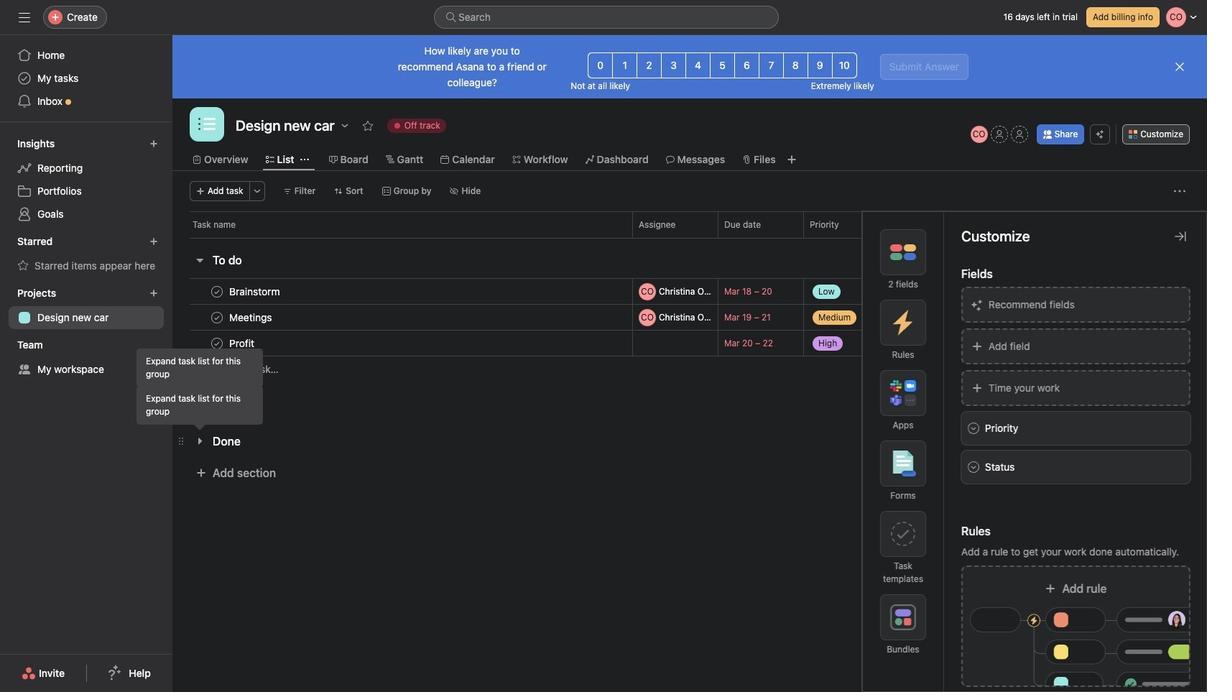 Task type: vqa. For each thing, say whether or not it's contained in the screenshot.
'Brainstorm' 'CELL'
yes



Task type: describe. For each thing, give the bounding box(es) containing it.
hide sidebar image
[[19, 12, 30, 23]]

teams element
[[0, 332, 173, 384]]

1 expand task list for this group image from the top
[[194, 398, 206, 410]]

global element
[[0, 35, 173, 121]]

header to do tree grid
[[173, 278, 1208, 382]]

add items to starred image
[[150, 237, 158, 246]]

mark complete image for task name text field within brainstorm cell
[[208, 283, 226, 300]]

mark complete image for task name text field inside the meetings cell
[[208, 309, 226, 326]]

close details image
[[1175, 231, 1187, 242]]

2 expand task list for this group image from the top
[[194, 436, 206, 447]]

projects element
[[0, 280, 173, 332]]

list image
[[198, 116, 216, 133]]

new project or portfolio image
[[150, 289, 158, 298]]

task name text field for brainstorm cell
[[226, 284, 284, 299]]

mark complete image
[[208, 335, 226, 352]]

insights element
[[0, 131, 173, 229]]

add to starred image
[[362, 120, 374, 132]]

meetings cell
[[173, 304, 633, 331]]

dismiss image
[[1175, 61, 1186, 73]]



Task type: locate. For each thing, give the bounding box(es) containing it.
list box
[[434, 6, 779, 29]]

brainstorm cell
[[173, 278, 633, 305]]

None radio
[[613, 52, 638, 78], [661, 52, 687, 78], [759, 52, 784, 78], [613, 52, 638, 78], [661, 52, 687, 78], [759, 52, 784, 78]]

1 vertical spatial task name text field
[[226, 310, 277, 325]]

2 mark complete image from the top
[[208, 309, 226, 326]]

mark complete checkbox for task name text field inside the meetings cell
[[208, 309, 226, 326]]

starred element
[[0, 229, 173, 280]]

0 vertical spatial mark complete checkbox
[[208, 283, 226, 300]]

2 tooltip from the top
[[137, 387, 262, 428]]

1 vertical spatial mark complete checkbox
[[208, 309, 226, 326]]

mark complete checkbox inside brainstorm cell
[[208, 283, 226, 300]]

0 vertical spatial task name text field
[[226, 284, 284, 299]]

task name text field for meetings cell
[[226, 310, 277, 325]]

task name text field inside meetings cell
[[226, 310, 277, 325]]

None radio
[[588, 52, 613, 78], [637, 52, 662, 78], [686, 52, 711, 78], [710, 52, 735, 78], [735, 52, 760, 78], [784, 52, 809, 78], [808, 52, 833, 78], [832, 52, 857, 78], [588, 52, 613, 78], [637, 52, 662, 78], [686, 52, 711, 78], [710, 52, 735, 78], [735, 52, 760, 78], [784, 52, 809, 78], [808, 52, 833, 78], [832, 52, 857, 78]]

2 mark complete checkbox from the top
[[208, 309, 226, 326]]

new insights image
[[150, 139, 158, 148]]

tooltip
[[137, 349, 262, 387], [137, 387, 262, 428]]

2 task name text field from the top
[[226, 310, 277, 325]]

mark complete checkbox for task name text field within brainstorm cell
[[208, 283, 226, 300]]

1 vertical spatial mark complete image
[[208, 309, 226, 326]]

Task name text field
[[226, 284, 284, 299], [226, 310, 277, 325]]

1 mark complete checkbox from the top
[[208, 283, 226, 300]]

mark complete image
[[208, 283, 226, 300], [208, 309, 226, 326]]

1 vertical spatial expand task list for this group image
[[194, 436, 206, 447]]

1 mark complete image from the top
[[208, 283, 226, 300]]

add tab image
[[786, 154, 798, 165]]

profit cell
[[173, 330, 633, 357]]

task name text field inside brainstorm cell
[[226, 284, 284, 299]]

mark complete image inside meetings cell
[[208, 309, 226, 326]]

more actions image
[[253, 187, 261, 196]]

0 vertical spatial expand task list for this group image
[[194, 398, 206, 410]]

ask ai image
[[1097, 130, 1105, 139]]

mark complete checkbox for task name text box
[[208, 335, 226, 352]]

Task name text field
[[226, 336, 259, 350]]

3 mark complete checkbox from the top
[[208, 335, 226, 352]]

mark complete checkbox inside 'profit' cell
[[208, 335, 226, 352]]

Mark complete checkbox
[[208, 283, 226, 300], [208, 309, 226, 326], [208, 335, 226, 352]]

option group
[[588, 52, 857, 78]]

0 vertical spatial mark complete image
[[208, 283, 226, 300]]

2 vertical spatial mark complete checkbox
[[208, 335, 226, 352]]

mark complete checkbox inside meetings cell
[[208, 309, 226, 326]]

manage project members image
[[971, 126, 988, 143]]

row
[[173, 211, 1208, 238], [190, 237, 1191, 239], [173, 278, 1208, 305], [173, 304, 1208, 331], [173, 330, 1208, 357], [173, 356, 1208, 382]]

expand task list for this group image
[[194, 398, 206, 410], [194, 436, 206, 447]]

1 tooltip from the top
[[137, 349, 262, 387]]

collapse task list for this group image
[[194, 254, 206, 266]]

tab actions image
[[300, 155, 309, 164]]

1 task name text field from the top
[[226, 284, 284, 299]]

mark complete image inside brainstorm cell
[[208, 283, 226, 300]]



